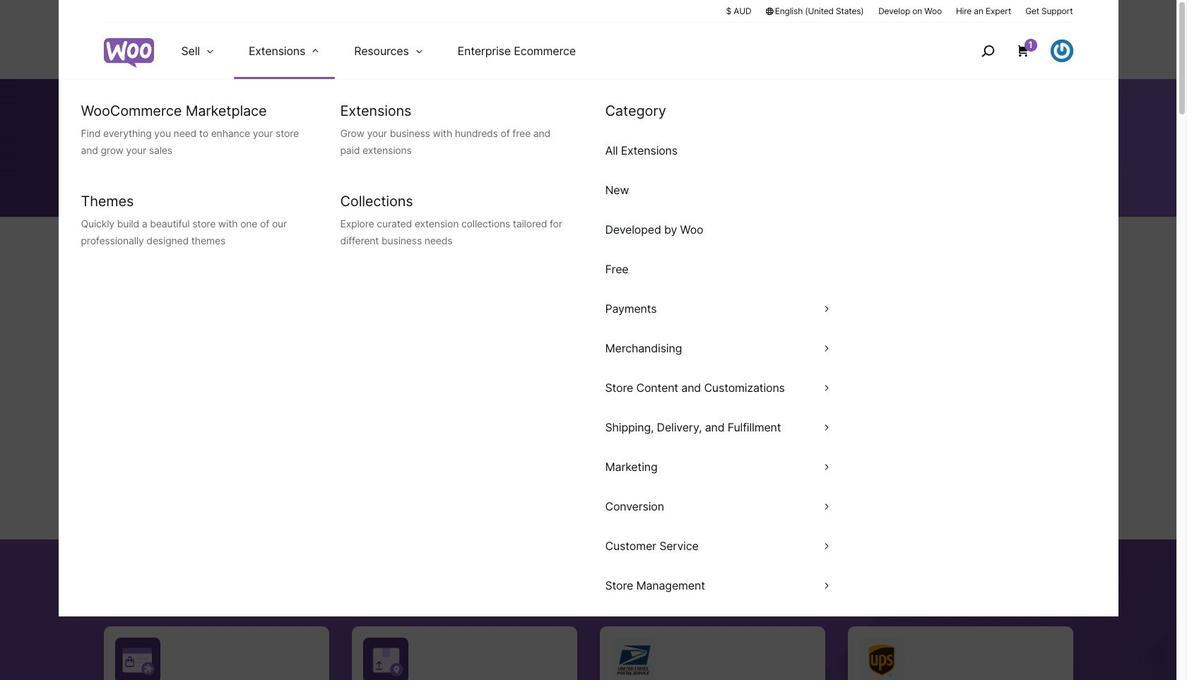 Task type: locate. For each thing, give the bounding box(es) containing it.
search image
[[977, 40, 999, 62]]

service navigation menu element
[[951, 28, 1073, 74]]



Task type: describe. For each thing, give the bounding box(es) containing it.
open account menu image
[[1051, 40, 1073, 62]]



